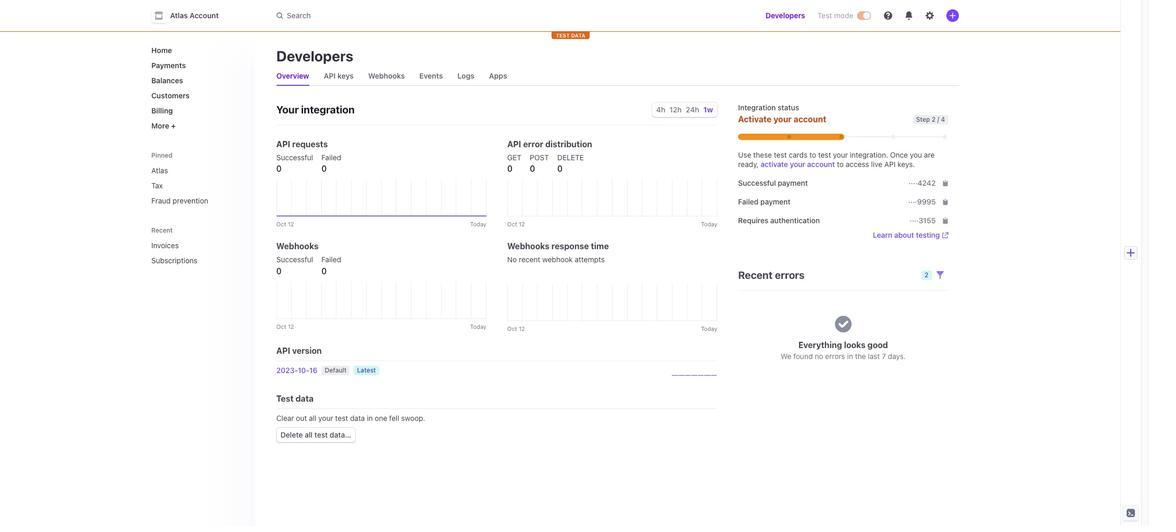 Task type: describe. For each thing, give the bounding box(es) containing it.
customers
[[151, 91, 190, 100]]

2023-10-16
[[276, 366, 317, 375]]

1 vertical spatial in
[[367, 414, 373, 423]]

requires authentication
[[738, 216, 820, 225]]

0 inside get 0
[[507, 164, 513, 173]]

0 button for delete 0
[[557, 163, 563, 175]]

test data
[[276, 394, 314, 404]]

oct 12 for api error distribution
[[507, 221, 525, 228]]

tax link
[[147, 177, 247, 194]]

12h button
[[669, 105, 682, 114]]

your up delete all test data…
[[318, 414, 333, 423]]

4
[[941, 115, 945, 123]]

mode
[[834, 11, 853, 20]]

0 button for successful 0
[[276, 163, 282, 175]]

webhooks link
[[364, 69, 409, 83]]

are
[[924, 151, 935, 159]]

live
[[871, 160, 882, 169]]

1w
[[703, 105, 713, 114]]

to inside use these test cards to test your integration. once you are ready,
[[809, 151, 816, 159]]

status
[[778, 103, 799, 112]]

invoices link
[[147, 237, 233, 254]]

test
[[556, 32, 570, 39]]

distribution
[[545, 140, 592, 149]]

notifications image
[[905, 11, 913, 20]]

post 0
[[530, 153, 549, 173]]

api keys link
[[320, 69, 358, 83]]

0 inside post 0
[[530, 164, 535, 173]]

no recent webhook attempts
[[507, 255, 605, 264]]

days.
[[888, 352, 906, 361]]

subscriptions link
[[147, 252, 233, 269]]

recent errors
[[738, 269, 805, 281]]

activate your account to access live api keys.
[[761, 160, 915, 169]]

/
[[937, 115, 939, 123]]

today for error
[[701, 221, 717, 228]]

pinned element
[[147, 162, 247, 209]]

0 vertical spatial all
[[309, 414, 316, 423]]

latest
[[357, 367, 376, 375]]

events
[[419, 71, 443, 80]]

test inside button
[[314, 431, 328, 440]]

attempts
[[575, 255, 605, 264]]

0 vertical spatial failed
[[321, 153, 341, 162]]

webhooks for webhooks response time
[[507, 242, 549, 251]]

recent for recent errors
[[738, 269, 773, 281]]

0 button for get 0
[[507, 163, 513, 175]]

core navigation links element
[[147, 42, 247, 134]]

12h
[[669, 105, 682, 114]]

atlas link
[[147, 162, 247, 179]]

fraud
[[151, 196, 171, 205]]

4h button
[[656, 105, 665, 114]]

you
[[910, 151, 922, 159]]

all inside button
[[305, 431, 313, 440]]

oct for webhooks
[[276, 323, 286, 330]]

api error distribution
[[507, 140, 592, 149]]

pinned navigation links element
[[147, 151, 247, 209]]

api for api requests
[[276, 140, 290, 149]]

integration status
[[738, 103, 799, 112]]

test for test mode
[[818, 11, 832, 20]]

keys.
[[898, 160, 915, 169]]

4h 12h 24h 1w
[[656, 105, 713, 114]]

everything looks good we found no errors in the last 7 days.
[[781, 341, 906, 361]]

out
[[296, 414, 307, 423]]

data
[[571, 32, 585, 39]]

16
[[309, 366, 317, 375]]

0 horizontal spatial webhooks
[[276, 242, 319, 251]]

apps link
[[485, 69, 511, 83]]

fraud prevention link
[[147, 192, 247, 209]]

access
[[846, 160, 869, 169]]

testing
[[916, 231, 940, 240]]

data…
[[330, 431, 351, 440]]

10-
[[298, 366, 309, 375]]

settings image
[[925, 11, 934, 20]]

your
[[276, 104, 299, 116]]

ready,
[[738, 160, 759, 169]]

keys
[[338, 71, 354, 80]]

1 failed 0 from the top
[[321, 153, 341, 173]]

once
[[890, 151, 908, 159]]

2 failed 0 from the top
[[321, 255, 341, 276]]

recent navigation links element
[[141, 226, 255, 269]]

webhooks for webhooks link
[[368, 71, 405, 80]]

1w button
[[703, 105, 713, 114]]

4h
[[656, 105, 665, 114]]

1 vertical spatial 2
[[925, 271, 928, 279]]

0 inside delete 0
[[557, 164, 563, 173]]

requests
[[292, 140, 328, 149]]

····9995
[[908, 197, 936, 206]]

2 vertical spatial failed
[[321, 255, 341, 264]]

tab list containing overview
[[272, 67, 959, 86]]

api keys
[[324, 71, 354, 80]]

recent element
[[141, 237, 255, 269]]

home
[[151, 46, 172, 55]]

your integration
[[276, 104, 355, 116]]

7
[[882, 352, 886, 361]]

payments
[[151, 61, 186, 70]]

in inside everything looks good we found no errors in the last 7 days.
[[847, 352, 853, 361]]

api version
[[276, 346, 322, 356]]

account for activate
[[794, 115, 826, 124]]

requires
[[738, 216, 768, 225]]

test for test data
[[276, 394, 294, 404]]

tax
[[151, 181, 163, 190]]

0 vertical spatial data
[[296, 394, 314, 404]]

logs
[[458, 71, 474, 80]]

0 vertical spatial successful
[[276, 153, 313, 162]]

no
[[507, 255, 517, 264]]

good
[[868, 341, 888, 350]]

integration
[[301, 104, 355, 116]]

apps
[[489, 71, 507, 80]]

activate your account link
[[761, 160, 835, 169]]

balances
[[151, 76, 183, 85]]

oct for api error distribution
[[507, 221, 517, 228]]

payment for successful payment
[[778, 179, 808, 188]]

2023-
[[276, 366, 298, 375]]

test data
[[556, 32, 585, 39]]

learn about testing link
[[873, 230, 948, 241]]

your down the status
[[774, 115, 792, 124]]

home link
[[147, 42, 247, 59]]



Task type: vqa. For each thing, say whether or not it's contained in the screenshot.


Task type: locate. For each thing, give the bounding box(es) containing it.
0 vertical spatial in
[[847, 352, 853, 361]]

use these test cards to test your integration. once you are ready,
[[738, 151, 935, 169]]

api up 2023-
[[276, 346, 290, 356]]

0 vertical spatial failed 0
[[321, 153, 341, 173]]

activate
[[738, 115, 772, 124]]

looks
[[844, 341, 866, 350]]

1 vertical spatial data
[[350, 414, 365, 423]]

0 horizontal spatial 2
[[925, 271, 928, 279]]

1 horizontal spatial to
[[837, 160, 844, 169]]

your
[[774, 115, 792, 124], [833, 151, 848, 159], [790, 160, 805, 169], [318, 414, 333, 423]]

data up out
[[296, 394, 314, 404]]

0 vertical spatial errors
[[775, 269, 805, 281]]

pinned
[[151, 152, 172, 159]]

0 horizontal spatial atlas
[[151, 166, 168, 175]]

0 horizontal spatial developers
[[276, 47, 353, 65]]

one
[[375, 414, 387, 423]]

12
[[288, 221, 294, 228], [519, 221, 525, 228], [288, 323, 294, 330], [519, 326, 525, 332]]

0 horizontal spatial to
[[809, 151, 816, 159]]

account down the status
[[794, 115, 826, 124]]

oct for webhooks response time
[[507, 326, 517, 332]]

figure
[[276, 179, 486, 217], [276, 179, 486, 217]]

error
[[523, 140, 543, 149]]

api up get on the top left of the page
[[507, 140, 521, 149]]

1 vertical spatial account
[[807, 160, 835, 169]]

integration.
[[850, 151, 888, 159]]

1 vertical spatial atlas
[[151, 166, 168, 175]]

test mode
[[818, 11, 853, 20]]

0
[[276, 164, 282, 173], [321, 164, 327, 173], [507, 164, 513, 173], [530, 164, 535, 173], [557, 164, 563, 173], [276, 267, 282, 276], [321, 267, 327, 276]]

your up activate your account to access live api keys.
[[833, 151, 848, 159]]

failed payment
[[738, 197, 790, 206]]

0 vertical spatial test
[[818, 11, 832, 20]]

test left data…
[[314, 431, 328, 440]]

2 left /
[[932, 115, 936, 123]]

atlas inside pinned element
[[151, 166, 168, 175]]

cards
[[789, 151, 807, 159]]

recent
[[151, 227, 173, 234], [738, 269, 773, 281]]

1 horizontal spatial test
[[818, 11, 832, 20]]

clear out all your test data in one fell swoop.
[[276, 414, 425, 423]]

atlas inside button
[[170, 11, 188, 20]]

test up activate your account to access live api keys.
[[818, 151, 831, 159]]

0 button for failed 0
[[321, 163, 327, 175]]

payment down successful payment
[[760, 197, 790, 206]]

api requests
[[276, 140, 328, 149]]

recent inside the recent navigation links element
[[151, 227, 173, 234]]

2 0 button from the left
[[321, 163, 327, 175]]

0 horizontal spatial data
[[296, 394, 314, 404]]

api for api keys
[[324, 71, 336, 80]]

0 horizontal spatial test
[[276, 394, 294, 404]]

webhook
[[542, 255, 573, 264]]

in left the the
[[847, 352, 853, 361]]

1 vertical spatial recent
[[738, 269, 773, 281]]

1 horizontal spatial 2
[[932, 115, 936, 123]]

recent for recent
[[151, 227, 173, 234]]

0 button for post 0
[[530, 163, 535, 175]]

your down the cards on the top
[[790, 160, 805, 169]]

test up data…
[[335, 414, 348, 423]]

0 button down post on the left of page
[[530, 163, 535, 175]]

0 horizontal spatial recent
[[151, 227, 173, 234]]

1 vertical spatial test
[[276, 394, 294, 404]]

account
[[794, 115, 826, 124], [807, 160, 835, 169]]

0 horizontal spatial errors
[[775, 269, 805, 281]]

we
[[781, 352, 791, 361]]

1 vertical spatial to
[[837, 160, 844, 169]]

1 vertical spatial errors
[[825, 352, 845, 361]]

2
[[932, 115, 936, 123], [925, 271, 928, 279]]

in left the one
[[367, 414, 373, 423]]

activate your account
[[738, 115, 826, 124]]

events link
[[415, 69, 447, 83]]

test up activate
[[774, 151, 787, 159]]

successful payment
[[738, 179, 808, 188]]

0 button down get on the top left of the page
[[507, 163, 513, 175]]

developers up overview
[[276, 47, 353, 65]]

account down the cards on the top
[[807, 160, 835, 169]]

the
[[855, 352, 866, 361]]

successful
[[276, 153, 313, 162], [738, 179, 776, 188], [276, 255, 313, 264]]

0 button down requests
[[321, 163, 327, 175]]

5 0 button from the left
[[557, 163, 563, 175]]

delete 0
[[557, 153, 584, 173]]

found
[[793, 352, 813, 361]]

Search search field
[[270, 6, 564, 25]]

0 vertical spatial payment
[[778, 179, 808, 188]]

24h button
[[686, 105, 699, 114]]

4 0 button from the left
[[530, 163, 535, 175]]

atlas down pinned
[[151, 166, 168, 175]]

0 button down api requests
[[276, 163, 282, 175]]

to
[[809, 151, 816, 159], [837, 160, 844, 169]]

atlas account button
[[151, 8, 229, 23]]

api
[[324, 71, 336, 80], [276, 140, 290, 149], [507, 140, 521, 149], [884, 160, 896, 169], [276, 346, 290, 356]]

api down the once
[[884, 160, 896, 169]]

account for activate
[[807, 160, 835, 169]]

oct
[[276, 221, 286, 228], [507, 221, 517, 228], [276, 323, 286, 330], [507, 326, 517, 332]]

oct 12 for webhooks
[[276, 323, 294, 330]]

delete
[[557, 153, 584, 162]]

swoop.
[[401, 414, 425, 423]]

post
[[530, 153, 549, 162]]

api left requests
[[276, 140, 290, 149]]

atlas for atlas account
[[170, 11, 188, 20]]

tab list
[[272, 67, 959, 86]]

0 horizontal spatial in
[[367, 414, 373, 423]]

····3155
[[910, 216, 936, 225]]

1 horizontal spatial recent
[[738, 269, 773, 281]]

0 vertical spatial successful 0
[[276, 153, 313, 173]]

logs link
[[453, 69, 479, 83]]

12 for webhooks
[[288, 323, 294, 330]]

fell
[[389, 414, 399, 423]]

today for response
[[701, 326, 717, 332]]

1 vertical spatial all
[[305, 431, 313, 440]]

oct for api requests
[[276, 221, 286, 228]]

no
[[815, 352, 823, 361]]

api for api version
[[276, 346, 290, 356]]

step 2 / 4
[[916, 115, 945, 123]]

successful 0
[[276, 153, 313, 173], [276, 255, 313, 276]]

1 vertical spatial successful
[[738, 179, 776, 188]]

1 horizontal spatial atlas
[[170, 11, 188, 20]]

delete
[[280, 431, 303, 440]]

1 vertical spatial payment
[[760, 197, 790, 206]]

12 for api error distribution
[[519, 221, 525, 228]]

2 horizontal spatial webhooks
[[507, 242, 549, 251]]

1 horizontal spatial webhooks
[[368, 71, 405, 80]]

authentication
[[770, 216, 820, 225]]

payment for failed payment
[[760, 197, 790, 206]]

3 0 button from the left
[[507, 163, 513, 175]]

····9995 button
[[908, 197, 948, 207]]

developers left test mode
[[766, 11, 805, 20]]

payment down 'activate your account' link
[[778, 179, 808, 188]]

all right delete
[[305, 431, 313, 440]]

test left mode
[[818, 11, 832, 20]]

0 vertical spatial to
[[809, 151, 816, 159]]

help image
[[884, 11, 892, 20]]

0 vertical spatial atlas
[[170, 11, 188, 20]]

1 vertical spatial failed
[[738, 197, 759, 206]]

your inside use these test cards to test your integration. once you are ready,
[[833, 151, 848, 159]]

last
[[868, 352, 880, 361]]

api inside api keys link
[[324, 71, 336, 80]]

1 horizontal spatial errors
[[825, 352, 845, 361]]

2 successful 0 from the top
[[276, 255, 313, 276]]

1 0 button from the left
[[276, 163, 282, 175]]

errors inside everything looks good we found no errors in the last 7 days.
[[825, 352, 845, 361]]

1 vertical spatial failed 0
[[321, 255, 341, 276]]

2 vertical spatial successful
[[276, 255, 313, 264]]

all right out
[[309, 414, 316, 423]]

webhooks response time
[[507, 242, 609, 251]]

step
[[916, 115, 930, 123]]

api for api error distribution
[[507, 140, 521, 149]]

developers link
[[761, 7, 809, 24]]

Search text field
[[270, 6, 564, 25]]

+
[[171, 121, 176, 130]]

1 vertical spatial successful 0
[[276, 255, 313, 276]]

today
[[470, 221, 486, 228], [701, 221, 717, 228], [470, 323, 486, 330], [701, 326, 717, 332]]

fraud prevention
[[151, 196, 208, 205]]

delete all test data…
[[280, 431, 351, 440]]

overview
[[276, 71, 309, 80]]

atlas for atlas
[[151, 166, 168, 175]]

2 down testing
[[925, 271, 928, 279]]

test up "clear"
[[276, 394, 294, 404]]

atlas
[[170, 11, 188, 20], [151, 166, 168, 175]]

search
[[287, 11, 311, 20]]

0 button down delete
[[557, 163, 563, 175]]

all
[[309, 414, 316, 423], [305, 431, 313, 440]]

failed
[[321, 153, 341, 162], [738, 197, 759, 206], [321, 255, 341, 264]]

get 0
[[507, 153, 521, 173]]

1 vertical spatial developers
[[276, 47, 353, 65]]

data left the one
[[350, 414, 365, 423]]

more +
[[151, 121, 176, 130]]

billing
[[151, 106, 173, 115]]

24h
[[686, 105, 699, 114]]

recent
[[519, 255, 540, 264]]

developers
[[766, 11, 805, 20], [276, 47, 353, 65]]

2023-10-16 link
[[276, 366, 317, 376]]

12 for api requests
[[288, 221, 294, 228]]

0 vertical spatial account
[[794, 115, 826, 124]]

use
[[738, 151, 751, 159]]

atlas left account
[[170, 11, 188, 20]]

prevention
[[173, 196, 208, 205]]

subscriptions
[[151, 256, 197, 265]]

0 vertical spatial recent
[[151, 227, 173, 234]]

oct 12 for webhooks response time
[[507, 326, 525, 332]]

billing link
[[147, 102, 247, 119]]

0 vertical spatial 2
[[932, 115, 936, 123]]

12 for webhooks response time
[[519, 326, 525, 332]]

1 successful 0 from the top
[[276, 153, 313, 173]]

0 vertical spatial developers
[[766, 11, 805, 20]]

about
[[894, 231, 914, 240]]

account
[[190, 11, 219, 20]]

1 horizontal spatial in
[[847, 352, 853, 361]]

delete all test data… button
[[276, 428, 355, 443]]

more
[[151, 121, 169, 130]]

api left keys
[[324, 71, 336, 80]]

today for requests
[[470, 221, 486, 228]]

to left access
[[837, 160, 844, 169]]

1 horizontal spatial data
[[350, 414, 365, 423]]

activate
[[761, 160, 788, 169]]

1 horizontal spatial developers
[[766, 11, 805, 20]]

oct 12 for api requests
[[276, 221, 294, 228]]

errors
[[775, 269, 805, 281], [825, 352, 845, 361]]

to right the cards on the top
[[809, 151, 816, 159]]



